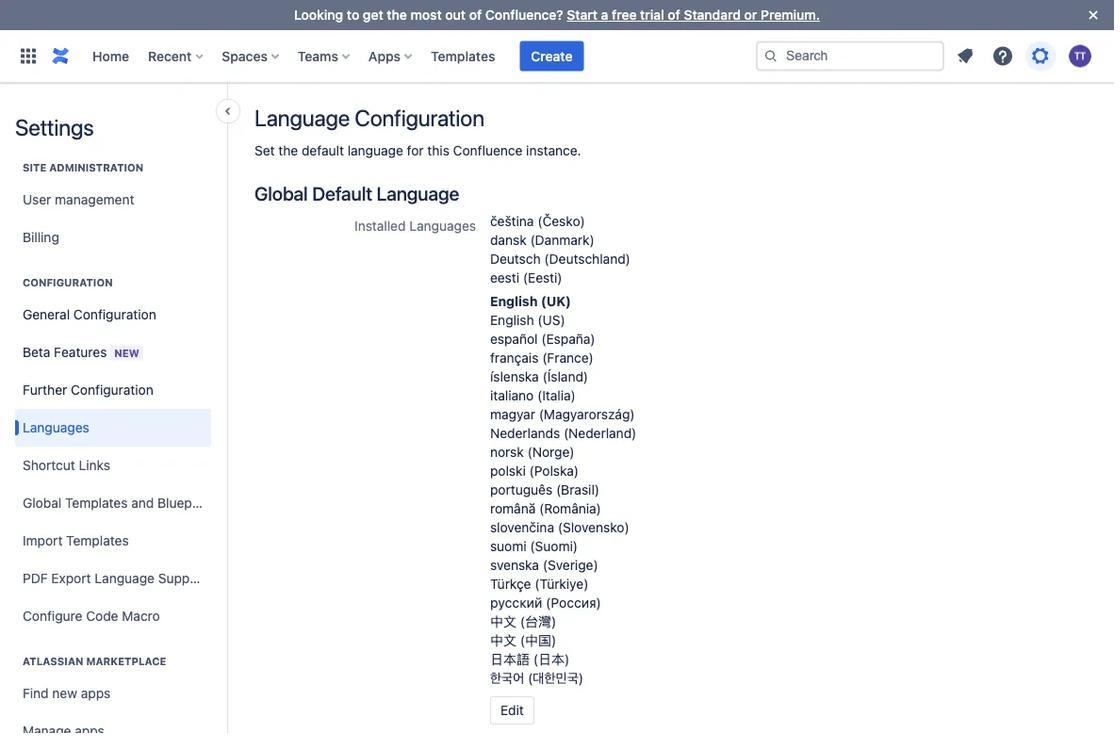 Task type: describe. For each thing, give the bounding box(es) containing it.
1 of from the left
[[469, 7, 482, 23]]

suomi
[[490, 539, 527, 554]]

italiano
[[490, 388, 534, 404]]

beta
[[23, 344, 50, 360]]

banner containing home
[[0, 30, 1114, 83]]

billing link
[[15, 219, 211, 256]]

create
[[531, 48, 573, 64]]

site
[[23, 162, 46, 174]]

further configuration
[[23, 382, 153, 398]]

0 horizontal spatial the
[[278, 143, 298, 158]]

general configuration link
[[15, 296, 211, 334]]

search image
[[764, 49, 779, 64]]

(polska)
[[529, 463, 579, 479]]

spaces button
[[216, 41, 286, 71]]

find new apps
[[23, 686, 111, 701]]

(suomi)
[[530, 539, 578, 554]]

administration
[[49, 162, 144, 174]]

free
[[612, 7, 637, 23]]

apps
[[81, 686, 111, 701]]

atlassian marketplace group
[[15, 635, 211, 733]]

further configuration link
[[15, 371, 211, 409]]

templates for import templates
[[66, 533, 129, 549]]

(nederland)
[[564, 426, 637, 441]]

confluence
[[453, 143, 523, 158]]

한국어
[[490, 671, 525, 686]]

(us)
[[538, 313, 565, 328]]

home
[[92, 48, 129, 64]]

macro
[[122, 609, 160, 624]]

русский
[[490, 595, 542, 611]]

installed languages element
[[490, 212, 1096, 688]]

code
[[86, 609, 118, 624]]

or
[[744, 7, 757, 23]]

general configuration
[[23, 307, 156, 322]]

0 vertical spatial the
[[387, 7, 407, 23]]

(eesti)
[[523, 270, 562, 286]]

configure code macro link
[[15, 598, 211, 635]]

global for global templates and blueprints
[[23, 495, 62, 511]]

(uk)
[[541, 294, 571, 309]]

configuration group
[[15, 256, 219, 641]]

íslenska
[[490, 369, 539, 385]]

türkçe
[[490, 577, 531, 592]]

română
[[490, 501, 536, 517]]

find new apps link
[[15, 675, 211, 713]]

start
[[567, 7, 598, 23]]

for
[[407, 143, 424, 158]]

import templates link
[[15, 522, 211, 560]]

this
[[427, 143, 450, 158]]

most
[[411, 7, 442, 23]]

configuration for general
[[73, 307, 156, 322]]

global element
[[11, 30, 752, 82]]

(brasil)
[[556, 482, 600, 498]]

shortcut links
[[23, 458, 110, 473]]

installed languages
[[355, 218, 476, 234]]

new
[[114, 347, 139, 359]]

(românia)
[[539, 501, 601, 517]]

recent button
[[142, 41, 211, 71]]

a
[[601, 7, 609, 23]]

2 of from the left
[[668, 7, 681, 23]]

to
[[347, 7, 359, 23]]

languages link
[[15, 409, 211, 447]]

norsk
[[490, 445, 524, 460]]

templates inside templates link
[[431, 48, 495, 64]]

set
[[255, 143, 275, 158]]

language
[[348, 143, 403, 158]]

shortcut links link
[[15, 447, 211, 485]]

standard
[[684, 7, 741, 23]]

atlassian
[[23, 656, 83, 668]]

(ísland)
[[543, 369, 588, 385]]

(slovensko)
[[558, 520, 629, 535]]

1 中文 from the top
[[490, 614, 517, 630]]

(italia)
[[537, 388, 576, 404]]

(danmark)
[[530, 232, 595, 248]]

(台灣)
[[520, 614, 556, 630]]

support
[[158, 571, 207, 586]]

svenska
[[490, 558, 539, 573]]

français
[[490, 350, 539, 366]]

features
[[54, 344, 107, 360]]

set the default language for this confluence instance.
[[255, 143, 581, 158]]

(deutschland)
[[544, 251, 631, 267]]

trial
[[640, 7, 664, 23]]

language for pdf export language support
[[95, 571, 155, 586]]

1 english from the top
[[490, 294, 538, 309]]

further
[[23, 382, 67, 398]]

configuration for further
[[71, 382, 153, 398]]

site administration group
[[15, 141, 211, 262]]

čeština (česko) dansk (danmark) deutsch (deutschland) eesti (eesti) english (uk) english (us) español (españa) français (france) íslenska (ísland) italiano (italia) magyar (magyarország) nederlands (nederland) norsk (norge) polski (polska) português (brasil) română (românia) slovenčina (slovensko) suomi (suomi) svenska (sverige) türkçe (türkiye) русский (россия) 中文 (台灣) 中文 (中国) 日本語 (日本) 한국어 (대한민국)
[[490, 214, 637, 686]]

templates for global templates and blueprints
[[65, 495, 128, 511]]

slovenčina
[[490, 520, 554, 535]]

global for global default language
[[255, 182, 308, 204]]

close image
[[1082, 4, 1105, 26]]

português
[[490, 482, 553, 498]]

templates link
[[425, 41, 501, 71]]

find
[[23, 686, 49, 701]]

notification icon image
[[954, 45, 977, 67]]

out
[[445, 7, 466, 23]]

your profile and preferences image
[[1069, 45, 1092, 67]]

pdf export language support
[[23, 571, 207, 586]]

apps
[[369, 48, 401, 64]]

dansk
[[490, 232, 527, 248]]

user
[[23, 192, 51, 207]]



Task type: vqa. For each thing, say whether or not it's contained in the screenshot.
2nd Go from the bottom of the page
no



Task type: locate. For each thing, give the bounding box(es) containing it.
the
[[387, 7, 407, 23], [278, 143, 298, 158]]

configuration up languages link
[[71, 382, 153, 398]]

configuration up set the default language for this confluence instance.
[[355, 105, 484, 131]]

confluence?
[[485, 7, 563, 23]]

blueprints
[[158, 495, 219, 511]]

1 vertical spatial 中文
[[490, 633, 517, 649]]

beta features new
[[23, 344, 139, 360]]

日本語
[[490, 652, 530, 667]]

of right trial
[[668, 7, 681, 23]]

shortcut
[[23, 458, 75, 473]]

user management
[[23, 192, 134, 207]]

0 vertical spatial language
[[255, 105, 350, 131]]

(france)
[[542, 350, 594, 366]]

magyar
[[490, 407, 535, 422]]

polski
[[490, 463, 526, 479]]

configure
[[23, 609, 82, 624]]

Search field
[[756, 41, 945, 71]]

2 vertical spatial templates
[[66, 533, 129, 549]]

languages inside configuration group
[[23, 420, 89, 436]]

english up español in the top left of the page
[[490, 313, 534, 328]]

languages right installed
[[409, 218, 476, 234]]

configuration up general on the top left of page
[[23, 277, 113, 289]]

apps button
[[363, 41, 420, 71]]

home link
[[87, 41, 135, 71]]

0 vertical spatial templates
[[431, 48, 495, 64]]

2 vertical spatial language
[[95, 571, 155, 586]]

čeština
[[490, 214, 534, 229]]

(españa)
[[541, 331, 595, 347]]

language inside configuration group
[[95, 571, 155, 586]]

1 vertical spatial languages
[[23, 420, 89, 436]]

(česko)
[[538, 214, 585, 229]]

looking to get the most out of confluence? start a free trial of standard or premium.
[[294, 7, 820, 23]]

the right the get
[[387, 7, 407, 23]]

new
[[52, 686, 77, 701]]

the right 'set' at top
[[278, 143, 298, 158]]

(россия)
[[546, 595, 601, 611]]

templates inside global templates and blueprints link
[[65, 495, 128, 511]]

pdf export language support link
[[15, 560, 211, 598]]

language up installed languages
[[377, 182, 459, 204]]

global inside configuration group
[[23, 495, 62, 511]]

0 horizontal spatial languages
[[23, 420, 89, 436]]

(norge)
[[528, 445, 575, 460]]

1 horizontal spatial of
[[668, 7, 681, 23]]

looking
[[294, 7, 343, 23]]

pdf
[[23, 571, 48, 586]]

create link
[[520, 41, 584, 71]]

eesti
[[490, 270, 520, 286]]

teams
[[298, 48, 338, 64]]

global templates and blueprints
[[23, 495, 219, 511]]

settings icon image
[[1030, 45, 1052, 67]]

2 horizontal spatial language
[[377, 182, 459, 204]]

import
[[23, 533, 63, 549]]

0 horizontal spatial global
[[23, 495, 62, 511]]

of right out
[[469, 7, 482, 23]]

language
[[255, 105, 350, 131], [377, 182, 459, 204], [95, 571, 155, 586]]

templates inside import templates link
[[66, 533, 129, 549]]

help icon image
[[992, 45, 1014, 67]]

1 horizontal spatial language
[[255, 105, 350, 131]]

0 horizontal spatial of
[[469, 7, 482, 23]]

deutsch
[[490, 251, 541, 267]]

2 english from the top
[[490, 313, 534, 328]]

(日本)
[[533, 652, 570, 667]]

templates down out
[[431, 48, 495, 64]]

languages up shortcut
[[23, 420, 89, 436]]

中文 up 日本語
[[490, 633, 517, 649]]

1 vertical spatial english
[[490, 313, 534, 328]]

global templates and blueprints link
[[15, 485, 219, 522]]

recent
[[148, 48, 192, 64]]

confluence image
[[49, 45, 72, 67], [49, 45, 72, 67]]

1 vertical spatial templates
[[65, 495, 128, 511]]

management
[[55, 192, 134, 207]]

settings
[[15, 114, 94, 140]]

global default language
[[255, 182, 459, 204]]

configuration up new
[[73, 307, 156, 322]]

configuration for language
[[355, 105, 484, 131]]

global
[[255, 182, 308, 204], [23, 495, 62, 511]]

None submit
[[490, 697, 534, 725]]

templates up pdf export language support link
[[66, 533, 129, 549]]

site administration
[[23, 162, 144, 174]]

templates down links
[[65, 495, 128, 511]]

language down import templates link
[[95, 571, 155, 586]]

0 horizontal spatial language
[[95, 571, 155, 586]]

english down eesti
[[490, 294, 538, 309]]

export
[[51, 571, 91, 586]]

installed
[[355, 218, 406, 234]]

templates
[[431, 48, 495, 64], [65, 495, 128, 511], [66, 533, 129, 549]]

banner
[[0, 30, 1114, 83]]

import templates
[[23, 533, 129, 549]]

premium.
[[761, 7, 820, 23]]

(中国)
[[520, 633, 556, 649]]

get
[[363, 7, 383, 23]]

中文
[[490, 614, 517, 630], [490, 633, 517, 649]]

teams button
[[292, 41, 357, 71]]

global down 'set' at top
[[255, 182, 308, 204]]

1 horizontal spatial global
[[255, 182, 308, 204]]

1 horizontal spatial languages
[[409, 218, 476, 234]]

default
[[312, 182, 372, 204]]

español
[[490, 331, 538, 347]]

default
[[302, 143, 344, 158]]

and
[[131, 495, 154, 511]]

1 vertical spatial the
[[278, 143, 298, 158]]

0 vertical spatial languages
[[409, 218, 476, 234]]

language for global default language
[[377, 182, 459, 204]]

1 horizontal spatial the
[[387, 7, 407, 23]]

1 vertical spatial language
[[377, 182, 459, 204]]

1 vertical spatial global
[[23, 495, 62, 511]]

language up default
[[255, 105, 350, 131]]

general
[[23, 307, 70, 322]]

global up import
[[23, 495, 62, 511]]

中文 down русский
[[490, 614, 517, 630]]

atlassian marketplace
[[23, 656, 166, 668]]

2 中文 from the top
[[490, 633, 517, 649]]

billing
[[23, 230, 59, 245]]

nederlands
[[490, 426, 560, 441]]

english
[[490, 294, 538, 309], [490, 313, 534, 328]]

0 vertical spatial 中文
[[490, 614, 517, 630]]

(magyarország)
[[539, 407, 635, 422]]

of
[[469, 7, 482, 23], [668, 7, 681, 23]]

0 vertical spatial english
[[490, 294, 538, 309]]

appswitcher icon image
[[17, 45, 40, 67]]

configure code macro
[[23, 609, 160, 624]]

0 vertical spatial global
[[255, 182, 308, 204]]

(türkiye)
[[535, 577, 589, 592]]

user management link
[[15, 181, 211, 219]]



